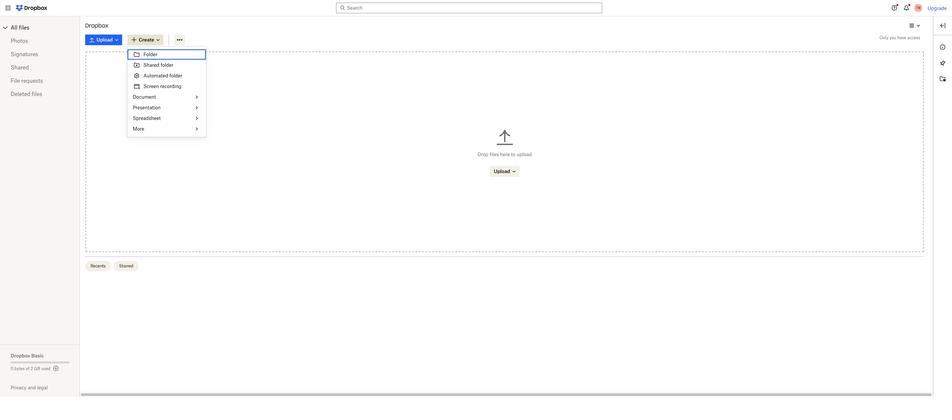Task type: locate. For each thing, give the bounding box(es) containing it.
screen
[[143, 84, 159, 89]]

spreadsheet menu item
[[127, 113, 206, 124]]

signatures
[[11, 51, 38, 58]]

privacy
[[11, 385, 26, 391]]

basic
[[31, 353, 44, 359]]

2 vertical spatial files
[[490, 152, 499, 157]]

and
[[28, 385, 36, 391]]

presentation menu item
[[127, 103, 206, 113]]

privacy and legal link
[[11, 385, 80, 391]]

spreadsheet
[[133, 116, 161, 121]]

open activity image
[[939, 75, 947, 83]]

folder inside menu item
[[161, 62, 173, 68]]

dropbox basic
[[11, 353, 44, 359]]

folder for automated folder
[[169, 73, 182, 79]]

automated folder
[[143, 73, 182, 79]]

you
[[890, 35, 897, 40]]

0 vertical spatial files
[[19, 24, 29, 31]]

files for all
[[19, 24, 29, 31]]

1 vertical spatial files
[[32, 91, 42, 98]]

1 horizontal spatial files
[[32, 91, 42, 98]]

folder inside "menu item"
[[169, 73, 182, 79]]

files right all
[[19, 24, 29, 31]]

shared folder
[[143, 62, 173, 68]]

2
[[31, 367, 33, 372]]

1 horizontal spatial shared
[[143, 62, 159, 68]]

have
[[898, 35, 907, 40]]

document
[[133, 94, 156, 100]]

gb
[[34, 367, 40, 372]]

folder
[[143, 52, 157, 57]]

automated folder menu item
[[127, 71, 206, 81]]

more
[[133, 126, 144, 132]]

shared down folder
[[143, 62, 159, 68]]

open pinned items image
[[939, 59, 947, 67]]

presentation
[[133, 105, 161, 111]]

files down the file requests link
[[32, 91, 42, 98]]

here
[[500, 152, 510, 157]]

shared inside menu item
[[143, 62, 159, 68]]

1 vertical spatial folder
[[169, 73, 182, 79]]

folder for shared folder
[[161, 62, 173, 68]]

0 vertical spatial folder
[[161, 62, 173, 68]]

0 horizontal spatial files
[[19, 24, 29, 31]]

folder up recording
[[169, 73, 182, 79]]

0 horizontal spatial shared
[[11, 64, 29, 71]]

dropbox logo - go to the homepage image
[[13, 3, 50, 13]]

2 horizontal spatial files
[[490, 152, 499, 157]]

file requests
[[11, 78, 43, 84]]

0 horizontal spatial dropbox
[[11, 353, 30, 359]]

upgrade link
[[928, 5, 947, 11]]

access
[[908, 35, 920, 40]]

1 vertical spatial dropbox
[[11, 353, 30, 359]]

privacy and legal
[[11, 385, 48, 391]]

shared up file at left
[[11, 64, 29, 71]]

deleted files link
[[11, 88, 69, 101]]

all
[[11, 24, 17, 31]]

global header element
[[0, 0, 952, 16]]

files left "here" at the top right of page
[[490, 152, 499, 157]]

files for deleted
[[32, 91, 42, 98]]

folder
[[161, 62, 173, 68], [169, 73, 182, 79]]

screen recording
[[143, 84, 181, 89]]

folder down folder menu item
[[161, 62, 173, 68]]

upload
[[517, 152, 532, 157]]

1 horizontal spatial dropbox
[[85, 22, 109, 29]]

0 vertical spatial dropbox
[[85, 22, 109, 29]]

files for drop
[[490, 152, 499, 157]]

dropbox
[[85, 22, 109, 29], [11, 353, 30, 359]]

only
[[880, 35, 889, 40]]

shared
[[143, 62, 159, 68], [11, 64, 29, 71]]

photos
[[11, 38, 28, 44]]

files
[[19, 24, 29, 31], [32, 91, 42, 98], [490, 152, 499, 157]]



Task type: describe. For each thing, give the bounding box(es) containing it.
requests
[[21, 78, 43, 84]]

automated
[[143, 73, 168, 79]]

shared folder menu item
[[127, 60, 206, 71]]

deleted files
[[11, 91, 42, 98]]

more menu item
[[127, 124, 206, 134]]

all files link
[[11, 22, 80, 33]]

starred button
[[114, 261, 139, 272]]

bytes
[[14, 367, 25, 372]]

dropbox for dropbox basic
[[11, 353, 30, 359]]

recents button
[[85, 261, 111, 272]]

all files
[[11, 24, 29, 31]]

legal
[[37, 385, 48, 391]]

file requests link
[[11, 74, 69, 88]]

get more space image
[[52, 365, 60, 373]]

recording
[[160, 84, 181, 89]]

drop
[[478, 152, 489, 157]]

shared link
[[11, 61, 69, 74]]

starred
[[119, 264, 133, 269]]

shared for shared folder
[[143, 62, 159, 68]]

only you have access
[[880, 35, 920, 40]]

folder menu item
[[127, 49, 206, 60]]

0 bytes of 2 gb used
[[11, 367, 50, 372]]

deleted
[[11, 91, 30, 98]]

open information panel image
[[939, 43, 947, 51]]

drop files here to upload
[[478, 152, 532, 157]]

file
[[11, 78, 20, 84]]

photos link
[[11, 34, 69, 48]]

open details pane image
[[939, 22, 947, 30]]

dropbox for dropbox
[[85, 22, 109, 29]]

recents
[[91, 264, 106, 269]]

to
[[511, 152, 516, 157]]

of
[[26, 367, 29, 372]]

shared for shared
[[11, 64, 29, 71]]

upgrade
[[928, 5, 947, 11]]

used
[[41, 367, 50, 372]]

signatures link
[[11, 48, 69, 61]]

document menu item
[[127, 92, 206, 103]]

0
[[11, 367, 13, 372]]

screen recording menu item
[[127, 81, 206, 92]]



Task type: vqa. For each thing, say whether or not it's contained in the screenshot.
Shared for Shared folder
yes



